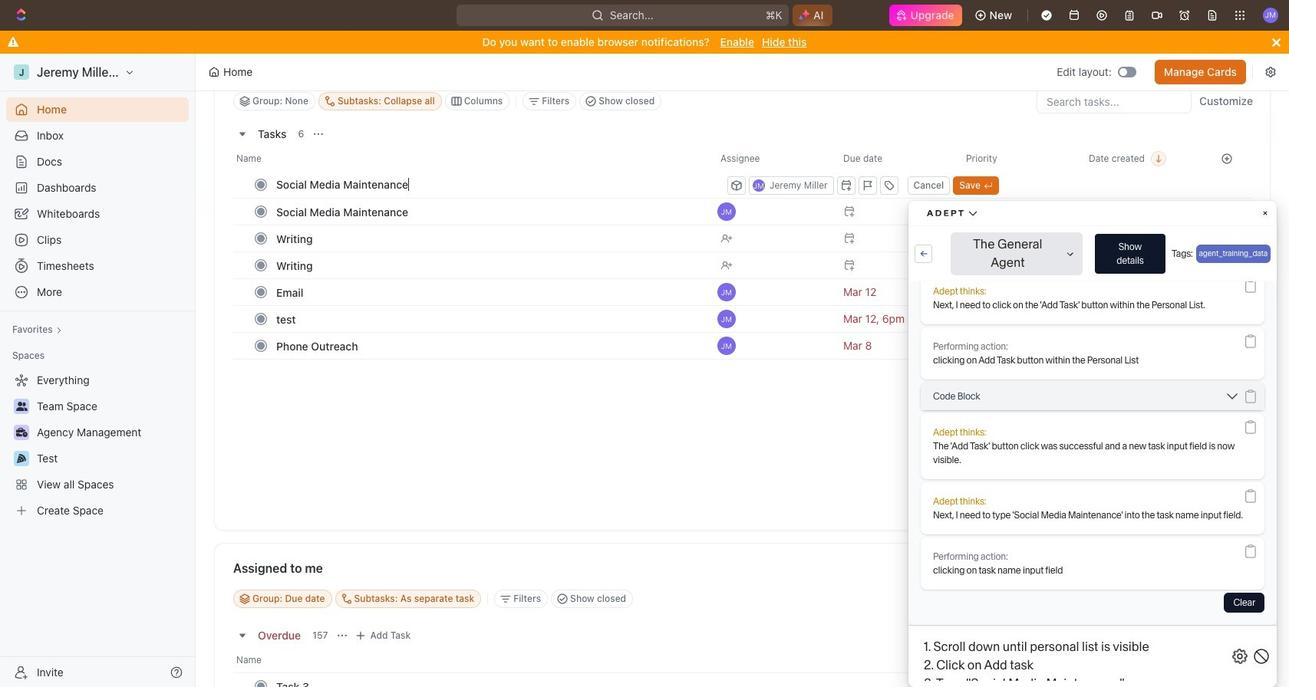 Task type: describe. For each thing, give the bounding box(es) containing it.
Task name or type '/' for commands text field
[[276, 172, 725, 197]]

jeremy miller's workspace, , element
[[14, 64, 29, 80]]

user group image
[[16, 402, 27, 411]]

set priority image
[[957, 198, 1080, 226]]



Task type: locate. For each thing, give the bounding box(es) containing it.
Search tasks... text field
[[1038, 90, 1191, 113]]

business time image
[[16, 428, 27, 438]]

tree inside sidebar navigation
[[6, 368, 189, 524]]

pizza slice image
[[17, 454, 26, 464]]

tree
[[6, 368, 189, 524]]

sidebar navigation
[[0, 54, 199, 688]]

Search tasks... text field
[[1038, 588, 1191, 611]]



Task type: vqa. For each thing, say whether or not it's contained in the screenshot.
BiKse icon
no



